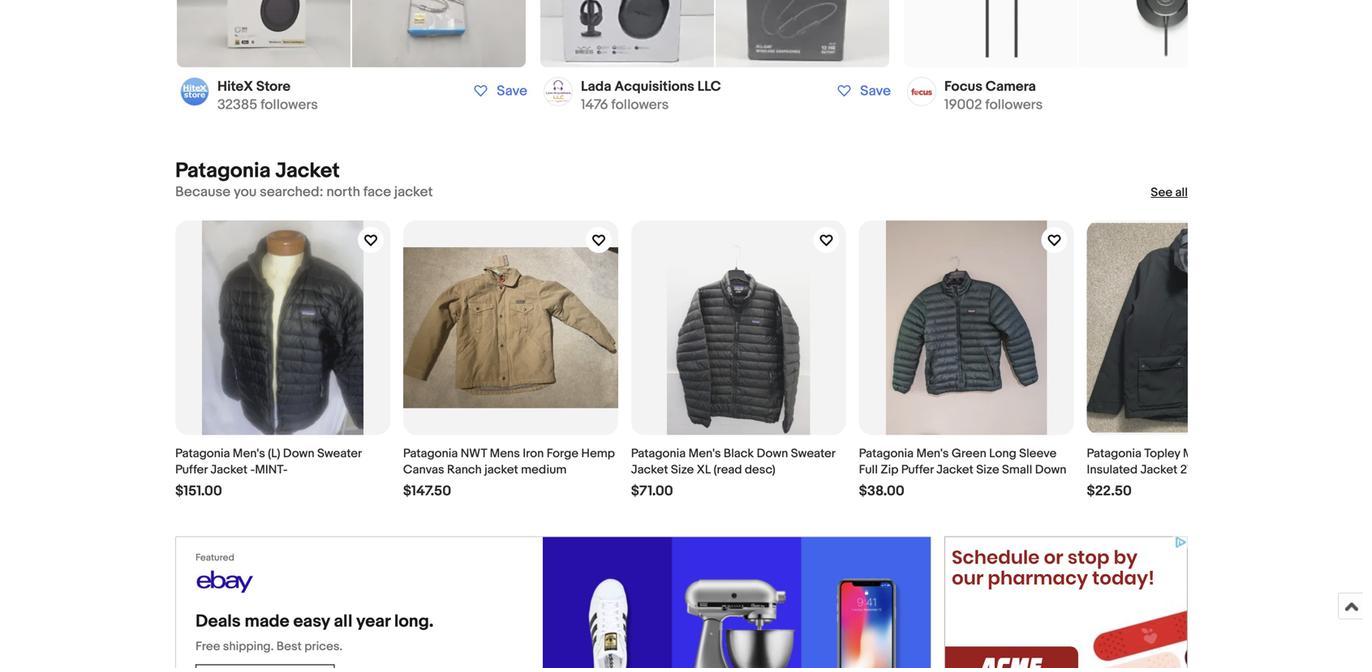 Task type: describe. For each thing, give the bounding box(es) containing it.
followers for hitex store
[[261, 97, 318, 114]]

medium
[[521, 463, 567, 478]]

deals
[[196, 611, 241, 633]]

save for lada acquisitions llc 1476 followers
[[860, 83, 891, 100]]

$151.00
[[175, 483, 222, 500]]

men's inside patagonia topley men's black down insulated jacket 27900 size large read
[[1183, 447, 1215, 461]]

$38.00
[[859, 483, 905, 500]]

sleeve
[[1019, 447, 1057, 461]]

-
[[250, 463, 255, 478]]

free
[[196, 640, 220, 654]]

forge
[[547, 447, 579, 461]]

save button for hitex store 32385 followers
[[465, 82, 532, 101]]

patagonia jacket link
[[175, 159, 340, 184]]

puffer inside patagonia men's (l) down sweater puffer jacket -mint- $151.00
[[175, 463, 208, 478]]

$22.50 text field
[[1087, 483, 1132, 500]]

made
[[245, 611, 289, 633]]

small
[[1002, 463, 1032, 478]]

hemp
[[581, 447, 615, 461]]

men's for $38.00
[[916, 447, 949, 461]]

sweater for desc)
[[791, 447, 835, 461]]

patagonia for patagonia topley men's black down insulated jacket 27900 size large read
[[1087, 447, 1142, 461]]

because you searched: north face jacket element
[[175, 184, 433, 201]]

lada acquisitions llc 1476 followers
[[581, 78, 721, 114]]

featured
[[196, 553, 234, 564]]

face
[[363, 184, 391, 201]]

mens
[[490, 447, 520, 461]]

save for hitex store 32385 followers
[[497, 83, 527, 100]]

down inside patagonia men's (l) down sweater puffer jacket -mint- $151.00
[[283, 447, 314, 461]]

$151.00 text field
[[175, 483, 222, 500]]

read
[[1087, 479, 1118, 494]]

size inside 'patagonia men's green long sleeve full zip puffer jacket size small down $38.00'
[[976, 463, 999, 478]]

full
[[859, 463, 878, 478]]

$71.00 text field
[[631, 483, 673, 500]]

focus
[[944, 78, 983, 95]]

mint-
[[255, 463, 288, 478]]

camera
[[986, 78, 1036, 95]]

patagonia for patagonia men's green long sleeve full zip puffer jacket size small down $38.00
[[859, 447, 914, 461]]

$147.50
[[403, 483, 451, 500]]

iron
[[523, 447, 544, 461]]

patagonia for patagonia men's black down sweater jacket size xl (read desc) $71.00
[[631, 447, 686, 461]]

you
[[234, 184, 257, 201]]

patagonia topley men's black down insulated jacket 27900 size large read
[[1087, 447, 1283, 494]]

patagonia men's black down sweater jacket size xl (read desc) $71.00
[[631, 447, 835, 500]]

32385
[[217, 97, 257, 114]]

hitex store 32385 followers
[[217, 78, 318, 114]]

men's for $71.00
[[689, 447, 721, 461]]

men's for $151.00
[[233, 447, 265, 461]]

patagonia men's green long sleeve full zip puffer jacket size small down $38.00
[[859, 447, 1067, 500]]

all inside deals made easy all year long. free shipping. best prices.
[[334, 611, 352, 633]]

prices.
[[304, 640, 343, 654]]



Task type: vqa. For each thing, say whether or not it's contained in the screenshot.
fourth Men's from right
yes



Task type: locate. For each thing, give the bounding box(es) containing it.
0 horizontal spatial jacket
[[394, 184, 433, 201]]

0 horizontal spatial all
[[334, 611, 352, 633]]

long.
[[394, 611, 434, 633]]

patagonia inside patagonia topley men's black down insulated jacket 27900 size large read
[[1087, 447, 1142, 461]]

1 size from the left
[[671, 463, 694, 478]]

store
[[256, 78, 290, 95]]

followers down store
[[261, 97, 318, 114]]

puffer right zip
[[901, 463, 934, 478]]

easy
[[293, 611, 330, 633]]

4 men's from the left
[[1183, 447, 1215, 461]]

followers for focus camera
[[985, 97, 1043, 114]]

2 black from the left
[[1218, 447, 1248, 461]]

2 sweater from the left
[[791, 447, 835, 461]]

3 followers from the left
[[985, 97, 1043, 114]]

focus camera 19002 followers
[[944, 78, 1043, 114]]

1 horizontal spatial sweater
[[791, 447, 835, 461]]

2 save button from the left
[[829, 82, 896, 101]]

save button
[[465, 82, 532, 101], [829, 82, 896, 101]]

3 size from the left
[[1219, 463, 1242, 478]]

see all link
[[1151, 184, 1188, 201]]

insulated
[[1087, 463, 1138, 478]]

puffer inside 'patagonia men's green long sleeve full zip puffer jacket size small down $38.00'
[[901, 463, 934, 478]]

deals made easy all year long. free shipping. best prices.
[[196, 611, 434, 654]]

followers inside lada acquisitions llc 1476 followers
[[611, 97, 669, 114]]

3 men's from the left
[[916, 447, 949, 461]]

sweater inside patagonia men's black down sweater jacket size xl (read desc) $71.00
[[791, 447, 835, 461]]

down up desc)
[[757, 447, 788, 461]]

patagonia up canvas
[[403, 447, 458, 461]]

patagonia up zip
[[859, 447, 914, 461]]

down up large
[[1251, 447, 1283, 461]]

$22.50
[[1087, 483, 1132, 500]]

size left xl
[[671, 463, 694, 478]]

1 horizontal spatial black
[[1218, 447, 1248, 461]]

$38.00 text field
[[859, 483, 905, 500]]

jacket inside patagonia topley men's black down insulated jacket 27900 size large read
[[1140, 463, 1178, 478]]

best
[[276, 640, 302, 654]]

topley
[[1144, 447, 1180, 461]]

canvas
[[403, 463, 444, 478]]

1 men's from the left
[[233, 447, 265, 461]]

1 horizontal spatial save
[[860, 83, 891, 100]]

lada
[[581, 78, 611, 95]]

patagonia up insulated
[[1087, 447, 1142, 461]]

all right see
[[1175, 185, 1188, 200]]

because
[[175, 184, 231, 201]]

black inside patagonia men's black down sweater jacket size xl (read desc) $71.00
[[724, 447, 754, 461]]

1 followers from the left
[[261, 97, 318, 114]]

men's inside patagonia men's (l) down sweater puffer jacket -mint- $151.00
[[233, 447, 265, 461]]

patagonia for patagonia nwt mens iron forge hemp canvas ranch jacket medium $147.50
[[403, 447, 458, 461]]

1 black from the left
[[724, 447, 754, 461]]

jacket
[[394, 184, 433, 201], [484, 463, 518, 478]]

0 horizontal spatial size
[[671, 463, 694, 478]]

patagonia inside the patagonia nwt mens iron forge hemp canvas ranch jacket medium $147.50
[[403, 447, 458, 461]]

followers down the acquisitions
[[611, 97, 669, 114]]

size down long
[[976, 463, 999, 478]]

2 size from the left
[[976, 463, 999, 478]]

patagonia inside patagonia men's black down sweater jacket size xl (read desc) $71.00
[[631, 447, 686, 461]]

men's up xl
[[689, 447, 721, 461]]

0 horizontal spatial followers
[[261, 97, 318, 114]]

1 save from the left
[[497, 83, 527, 100]]

all left year on the left
[[334, 611, 352, 633]]

see
[[1151, 185, 1173, 200]]

men's inside 'patagonia men's green long sleeve full zip puffer jacket size small down $38.00'
[[916, 447, 949, 461]]

1 save button from the left
[[465, 82, 532, 101]]

men's inside patagonia men's black down sweater jacket size xl (read desc) $71.00
[[689, 447, 721, 461]]

2 men's from the left
[[689, 447, 721, 461]]

patagonia
[[175, 159, 271, 184], [175, 447, 230, 461], [403, 447, 458, 461], [631, 447, 686, 461], [859, 447, 914, 461], [1087, 447, 1142, 461]]

patagonia for patagonia men's (l) down sweater puffer jacket -mint- $151.00
[[175, 447, 230, 461]]

patagonia up the $71.00 text field
[[631, 447, 686, 461]]

0 vertical spatial all
[[1175, 185, 1188, 200]]

black inside patagonia topley men's black down insulated jacket 27900 size large read
[[1218, 447, 1248, 461]]

jacket inside 'patagonia men's green long sleeve full zip puffer jacket size small down $38.00'
[[936, 463, 974, 478]]

1 vertical spatial all
[[334, 611, 352, 633]]

puffer
[[175, 463, 208, 478], [901, 463, 934, 478]]

see all
[[1151, 185, 1188, 200]]

patagonia inside patagonia men's (l) down sweater puffer jacket -mint- $151.00
[[175, 447, 230, 461]]

desc)
[[745, 463, 775, 478]]

size left large
[[1219, 463, 1242, 478]]

patagonia up $151.00 text field
[[175, 447, 230, 461]]

sweater
[[317, 447, 362, 461], [791, 447, 835, 461]]

jacket inside patagonia men's black down sweater jacket size xl (read desc) $71.00
[[631, 463, 668, 478]]

19002
[[944, 97, 982, 114]]

down inside patagonia topley men's black down insulated jacket 27900 size large read
[[1251, 447, 1283, 461]]

all
[[1175, 185, 1188, 200], [334, 611, 352, 633]]

1 horizontal spatial followers
[[611, 97, 669, 114]]

men's
[[233, 447, 265, 461], [689, 447, 721, 461], [916, 447, 949, 461], [1183, 447, 1215, 461]]

sweater inside patagonia men's (l) down sweater puffer jacket -mint- $151.00
[[317, 447, 362, 461]]

searched:
[[260, 184, 323, 201]]

(l)
[[268, 447, 280, 461]]

patagonia inside 'patagonia men's green long sleeve full zip puffer jacket size small down $38.00'
[[859, 447, 914, 461]]

patagonia nwt mens iron forge hemp canvas ranch jacket medium $147.50
[[403, 447, 615, 500]]

shipping.
[[223, 640, 274, 654]]

down down sleeve on the right of page
[[1035, 463, 1067, 478]]

men's up -
[[233, 447, 265, 461]]

1 horizontal spatial puffer
[[901, 463, 934, 478]]

0 horizontal spatial black
[[724, 447, 754, 461]]

jacket
[[275, 159, 340, 184], [210, 463, 248, 478], [631, 463, 668, 478], [936, 463, 974, 478], [1140, 463, 1178, 478]]

down
[[283, 447, 314, 461], [757, 447, 788, 461], [1251, 447, 1283, 461], [1035, 463, 1067, 478]]

1 horizontal spatial size
[[976, 463, 999, 478]]

patagonia down 32385
[[175, 159, 271, 184]]

jacket inside patagonia men's (l) down sweater puffer jacket -mint- $151.00
[[210, 463, 248, 478]]

men's up '27900'
[[1183, 447, 1215, 461]]

long
[[989, 447, 1017, 461]]

followers inside hitex store 32385 followers
[[261, 97, 318, 114]]

year
[[356, 611, 390, 633]]

0 horizontal spatial puffer
[[175, 463, 208, 478]]

ranch
[[447, 463, 482, 478]]

0 vertical spatial jacket
[[394, 184, 433, 201]]

$147.50 text field
[[403, 483, 451, 500]]

xl
[[697, 463, 711, 478]]

down right "(l)"
[[283, 447, 314, 461]]

followers
[[261, 97, 318, 114], [611, 97, 669, 114], [985, 97, 1043, 114]]

north
[[326, 184, 360, 201]]

patagonia men's (l) down sweater puffer jacket -mint- $151.00
[[175, 447, 362, 500]]

because you searched: north face jacket
[[175, 184, 433, 201]]

sweater for $151.00
[[317, 447, 362, 461]]

1476
[[581, 97, 608, 114]]

jacket right 'face'
[[394, 184, 433, 201]]

jacket down 'mens'
[[484, 463, 518, 478]]

jacket inside the patagonia nwt mens iron forge hemp canvas ranch jacket medium $147.50
[[484, 463, 518, 478]]

1 vertical spatial jacket
[[484, 463, 518, 478]]

down inside patagonia men's black down sweater jacket size xl (read desc) $71.00
[[757, 447, 788, 461]]

men's left green
[[916, 447, 949, 461]]

1 horizontal spatial jacket
[[484, 463, 518, 478]]

followers down camera
[[985, 97, 1043, 114]]

hitex
[[217, 78, 253, 95]]

1 puffer from the left
[[175, 463, 208, 478]]

llc
[[698, 78, 721, 95]]

down inside 'patagonia men's green long sleeve full zip puffer jacket size small down $38.00'
[[1035, 463, 1067, 478]]

black
[[724, 447, 754, 461], [1218, 447, 1248, 461]]

green
[[952, 447, 986, 461]]

large
[[1245, 463, 1276, 478]]

followers inside the focus camera 19002 followers
[[985, 97, 1043, 114]]

size
[[671, 463, 694, 478], [976, 463, 999, 478], [1219, 463, 1242, 478]]

0 horizontal spatial save
[[497, 83, 527, 100]]

$71.00
[[631, 483, 673, 500]]

2 horizontal spatial size
[[1219, 463, 1242, 478]]

advertisement region
[[944, 537, 1188, 669]]

puffer up $151.00
[[175, 463, 208, 478]]

patagonia for patagonia jacket
[[175, 159, 271, 184]]

save button for lada acquisitions llc 1476 followers
[[829, 82, 896, 101]]

nwt
[[461, 447, 487, 461]]

2 followers from the left
[[611, 97, 669, 114]]

27900
[[1180, 463, 1216, 478]]

patagonia jacket
[[175, 159, 340, 184]]

size inside patagonia topley men's black down insulated jacket 27900 size large read
[[1219, 463, 1242, 478]]

0 horizontal spatial sweater
[[317, 447, 362, 461]]

2 horizontal spatial followers
[[985, 97, 1043, 114]]

save
[[497, 83, 527, 100], [860, 83, 891, 100]]

1 horizontal spatial save button
[[829, 82, 896, 101]]

zip
[[881, 463, 899, 478]]

acquisitions
[[615, 78, 694, 95]]

1 horizontal spatial all
[[1175, 185, 1188, 200]]

(read
[[714, 463, 742, 478]]

black up (read
[[724, 447, 754, 461]]

2 save from the left
[[860, 83, 891, 100]]

black up large
[[1218, 447, 1248, 461]]

size inside patagonia men's black down sweater jacket size xl (read desc) $71.00
[[671, 463, 694, 478]]

1 sweater from the left
[[317, 447, 362, 461]]

2 puffer from the left
[[901, 463, 934, 478]]

0 horizontal spatial save button
[[465, 82, 532, 101]]



